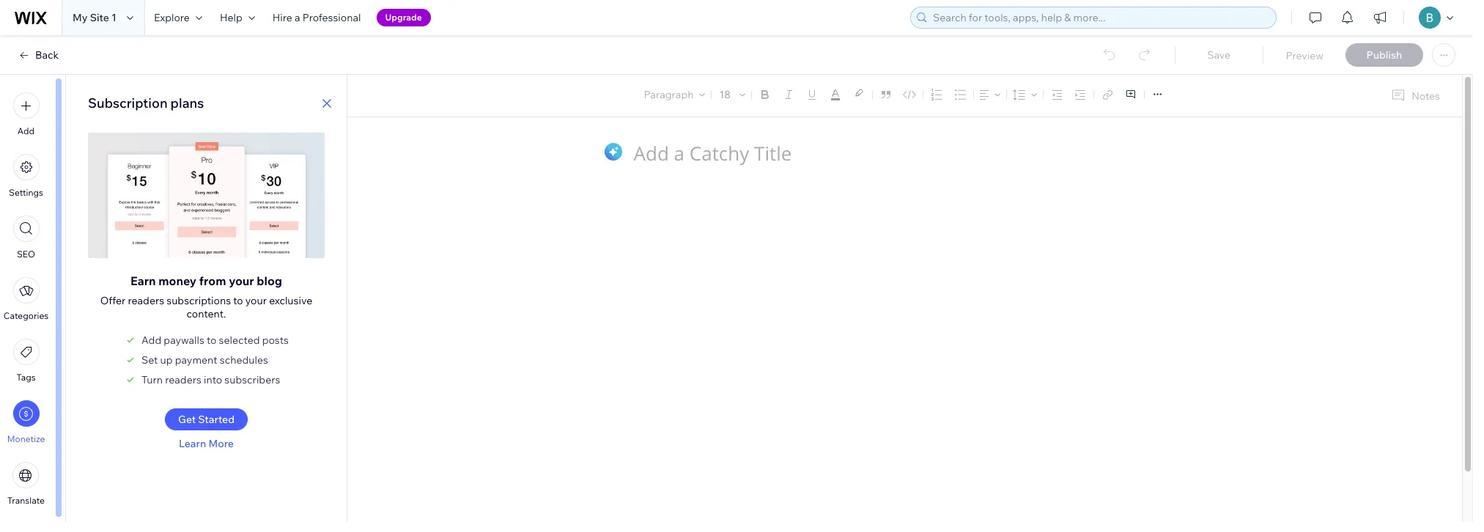 Task type: describe. For each thing, give the bounding box(es) containing it.
paragraph button
[[641, 84, 709, 105]]

turn
[[142, 374, 163, 387]]

tags button
[[13, 339, 39, 383]]

upgrade
[[385, 12, 422, 23]]

monetize button
[[7, 400, 45, 444]]

content.
[[187, 308, 226, 321]]

subscribers
[[225, 374, 280, 387]]

add for add paywalls to selected posts set up payment schedules turn readers into subscribers
[[142, 334, 161, 347]]

readers inside add paywalls to selected posts set up payment schedules turn readers into subscribers
[[165, 374, 202, 387]]

get started
[[178, 413, 235, 426]]

paragraph
[[644, 88, 694, 101]]

earn
[[130, 274, 156, 288]]

settings
[[9, 187, 43, 198]]

back
[[35, 48, 59, 62]]

my
[[73, 11, 88, 24]]

translate
[[7, 495, 45, 506]]

more
[[209, 437, 234, 451]]

add paywalls to selected posts set up payment schedules turn readers into subscribers
[[142, 334, 289, 387]]

blog
[[257, 274, 282, 288]]

Add a Catchy Title text field
[[634, 140, 1161, 166]]

notes button
[[1386, 86, 1445, 106]]

learn more
[[179, 437, 234, 451]]

menu containing add
[[0, 84, 52, 515]]

up
[[160, 354, 173, 367]]

posts
[[262, 334, 289, 347]]

readers inside earn money from your blog offer readers subscriptions to your exclusive content.
[[128, 294, 164, 308]]

money
[[159, 274, 197, 288]]

add button
[[13, 92, 39, 136]]

to inside add paywalls to selected posts set up payment schedules turn readers into subscribers
[[207, 334, 217, 347]]

get
[[178, 413, 196, 426]]

upgrade button
[[377, 9, 431, 26]]

hire a professional
[[273, 11, 361, 24]]

plans
[[171, 95, 204, 111]]

selected
[[219, 334, 260, 347]]

set
[[142, 354, 158, 367]]

categories
[[4, 310, 49, 321]]

notes
[[1412, 89, 1441, 102]]



Task type: vqa. For each thing, say whether or not it's contained in the screenshot.
of
no



Task type: locate. For each thing, give the bounding box(es) containing it.
back button
[[18, 48, 59, 62]]

help
[[220, 11, 243, 24]]

0 vertical spatial readers
[[128, 294, 164, 308]]

schedules
[[220, 354, 268, 367]]

explore
[[154, 11, 190, 24]]

add
[[17, 125, 35, 136], [142, 334, 161, 347]]

your down blog
[[246, 294, 267, 308]]

0 vertical spatial add
[[17, 125, 35, 136]]

help button
[[211, 0, 264, 35]]

learn more link
[[179, 437, 234, 451]]

get started button
[[165, 409, 248, 431]]

readers down earn
[[128, 294, 164, 308]]

to up the payment
[[207, 334, 217, 347]]

1
[[111, 11, 117, 24]]

your
[[229, 274, 254, 288], [246, 294, 267, 308]]

settings button
[[9, 154, 43, 198]]

earn money from your blog offer readers subscriptions to your exclusive content.
[[100, 274, 313, 321]]

tags
[[16, 372, 36, 383]]

site
[[90, 11, 109, 24]]

from
[[199, 274, 226, 288]]

add up set
[[142, 334, 161, 347]]

categories button
[[4, 277, 49, 321]]

0 horizontal spatial to
[[207, 334, 217, 347]]

readers
[[128, 294, 164, 308], [165, 374, 202, 387]]

subscriptions
[[167, 294, 231, 308]]

paywalls
[[164, 334, 204, 347]]

to right content.
[[233, 294, 243, 308]]

offer
[[100, 294, 126, 308]]

0 vertical spatial to
[[233, 294, 243, 308]]

1 vertical spatial your
[[246, 294, 267, 308]]

my site 1
[[73, 11, 117, 24]]

a
[[295, 11, 300, 24]]

Search for tools, apps, help & more... field
[[929, 7, 1272, 28]]

add up the settings button
[[17, 125, 35, 136]]

0 vertical spatial your
[[229, 274, 254, 288]]

menu
[[0, 84, 52, 515]]

add inside add paywalls to selected posts set up payment schedules turn readers into subscribers
[[142, 334, 161, 347]]

subscription plans
[[88, 95, 204, 111]]

your left blog
[[229, 274, 254, 288]]

seo
[[17, 249, 35, 260]]

professional
[[303, 11, 361, 24]]

started
[[198, 413, 235, 426]]

hire
[[273, 11, 292, 24]]

1 horizontal spatial readers
[[165, 374, 202, 387]]

seo button
[[13, 216, 39, 260]]

1 vertical spatial add
[[142, 334, 161, 347]]

payment
[[175, 354, 218, 367]]

1 horizontal spatial to
[[233, 294, 243, 308]]

0 horizontal spatial readers
[[128, 294, 164, 308]]

to
[[233, 294, 243, 308], [207, 334, 217, 347]]

readers down the payment
[[165, 374, 202, 387]]

monetize
[[7, 433, 45, 444]]

add for add
[[17, 125, 35, 136]]

exclusive
[[269, 294, 313, 308]]

1 vertical spatial readers
[[165, 374, 202, 387]]

subscription
[[88, 95, 168, 111]]

1 vertical spatial to
[[207, 334, 217, 347]]

add inside button
[[17, 125, 35, 136]]

hire a professional link
[[264, 0, 370, 35]]

into
[[204, 374, 222, 387]]

0 horizontal spatial add
[[17, 125, 35, 136]]

to inside earn money from your blog offer readers subscriptions to your exclusive content.
[[233, 294, 243, 308]]

translate button
[[7, 462, 45, 506]]

1 horizontal spatial add
[[142, 334, 161, 347]]

learn
[[179, 437, 206, 451]]



